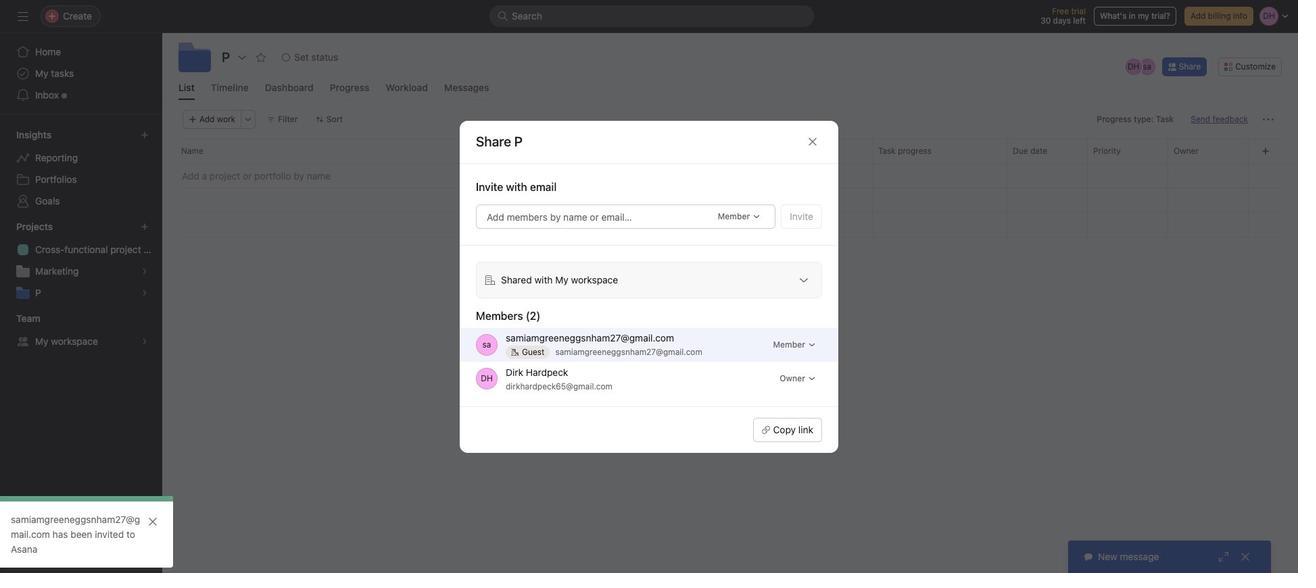 Task type: vqa. For each thing, say whether or not it's contained in the screenshot.
Close image to the top
yes



Task type: describe. For each thing, give the bounding box(es) containing it.
4 row from the top
[[162, 188, 1298, 213]]

close image
[[1240, 552, 1251, 563]]

sa image
[[1143, 58, 1151, 75]]

teams element
[[0, 307, 162, 356]]

2 row from the top
[[162, 163, 1298, 164]]

add field image
[[1261, 147, 1269, 155]]

hide sidebar image
[[18, 11, 28, 22]]

sa image
[[482, 334, 491, 356]]

global element
[[0, 33, 162, 114]]

3 row from the top
[[162, 164, 1298, 189]]

Add members by name or email… text field
[[487, 209, 708, 225]]

projects element
[[0, 215, 162, 307]]



Task type: locate. For each thing, give the bounding box(es) containing it.
list box
[[489, 5, 814, 27]]

insights element
[[0, 123, 162, 215]]

option group
[[476, 262, 822, 298]]

portfolio privacy dialog image
[[798, 275, 809, 286]]

1 row from the top
[[162, 139, 1298, 164]]

dh image
[[1128, 58, 1139, 75]]

expand new message image
[[1218, 552, 1229, 563]]

add to starred image
[[256, 52, 267, 63]]

close this dialog image
[[807, 137, 818, 147]]

prominent image
[[498, 11, 508, 22]]

5 row from the top
[[162, 212, 1298, 237]]

close image
[[147, 517, 158, 528]]

row
[[162, 139, 1298, 164], [162, 163, 1298, 164], [162, 164, 1298, 189], [162, 188, 1298, 213], [162, 212, 1298, 237]]

dh image
[[481, 368, 493, 390]]

dialog
[[460, 121, 838, 453]]



